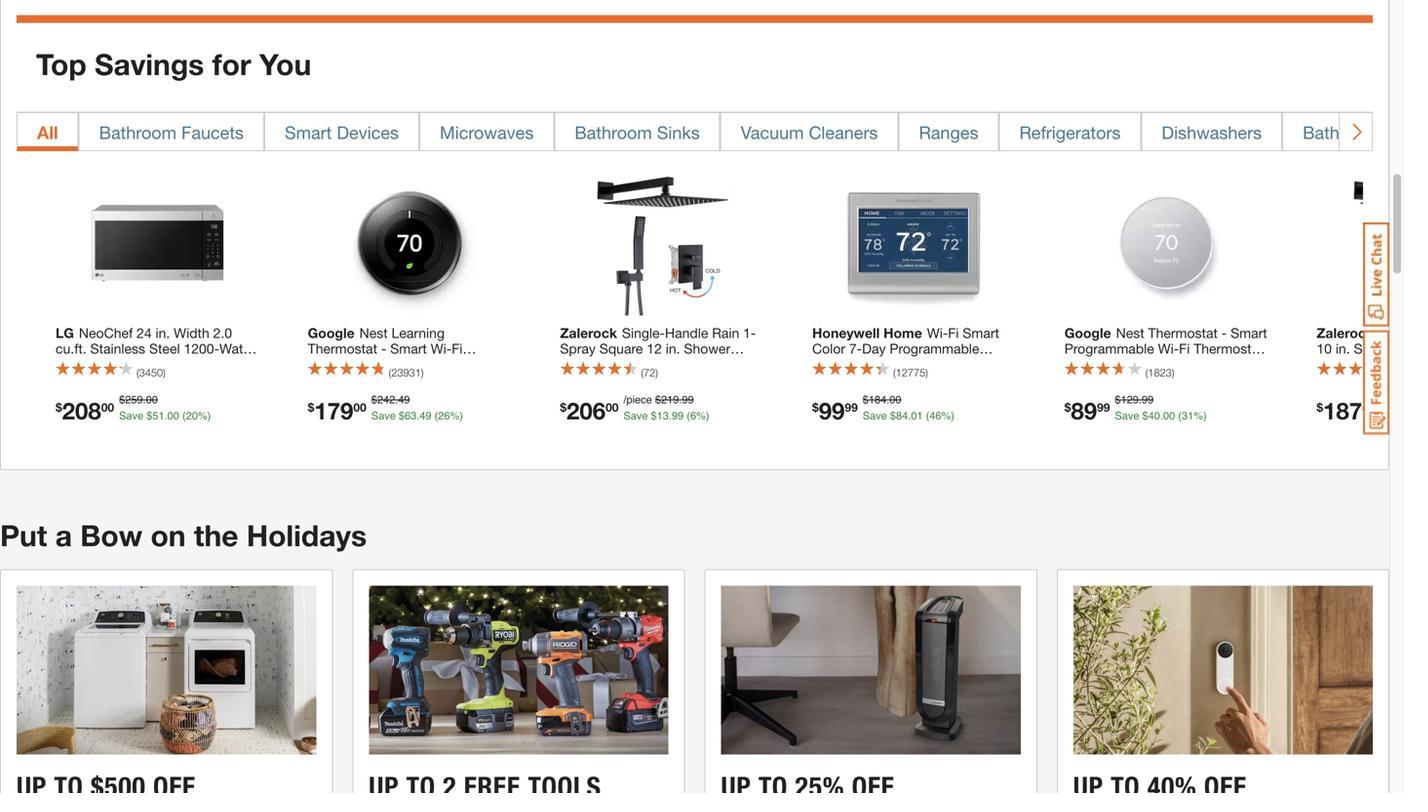 Task type: describe. For each thing, give the bounding box(es) containing it.
nest learning thermostat - smart wi-fi thermostat - mirror black
[[308, 325, 464, 372]]

countertop
[[56, 356, 125, 372]]

put
[[0, 518, 47, 553]]

01
[[911, 410, 923, 422]]

23931
[[391, 367, 421, 379]]

a
[[55, 518, 72, 553]]

72
[[644, 367, 656, 379]]

$ 206 00 /piece $ 219 . 99 save $ 13 . 99 ( 6 %)
[[560, 394, 710, 425]]

color-
[[955, 356, 993, 372]]

00 inside the $ 206 00 /piece $ 219 . 99 save $ 13 . 99 ( 6 %)
[[606, 401, 619, 414]]

00 inside the $ 179 00 $ 242 . 49 save $ 63 . 49 ( 26 %)
[[353, 401, 367, 414]]

206
[[567, 397, 606, 425]]

99 right 13
[[672, 410, 684, 422]]

devices
[[337, 122, 399, 143]]

84
[[896, 410, 908, 422]]

zalerock for single-handle rain 1-spray square 12 in. shower system shower faucet head with handheld in black (valve included) image
[[560, 325, 617, 341]]

smart devices
[[285, 122, 399, 143]]

nest thermostat - smart programmable wi-fi thermostat - snow
[[1065, 325, 1268, 372]]

%) for 208
[[198, 410, 211, 422]]

save for 89
[[1115, 410, 1140, 422]]

3450
[[139, 367, 163, 379]]

feedback link image
[[1364, 330, 1390, 435]]

99 left the 184
[[845, 401, 858, 414]]

$ 99 99 $ 184 . 00 save $ 84 . 01 ( 46 %)
[[813, 394, 955, 425]]

home
[[884, 325, 923, 341]]

lg
[[56, 325, 74, 341]]

%) inside the $ 206 00 /piece $ 219 . 99 save $ 13 . 99 ( 6 %)
[[697, 410, 710, 422]]

00 left 259
[[101, 401, 114, 414]]

display
[[956, 372, 1001, 388]]

cleaners
[[809, 122, 878, 143]]

2.0
[[213, 325, 232, 341]]

image for up to $500 off image
[[17, 586, 316, 754]]

you
[[259, 47, 311, 82]]

next arrow image
[[1348, 122, 1364, 141]]

24
[[137, 325, 152, 341]]

26
[[438, 410, 450, 422]]

bathroom faucets button
[[79, 112, 264, 151]]

$ 208 00 $ 259 . 00 save $ 51 . 00 ( 20 %)
[[56, 394, 211, 425]]

) for 208
[[163, 367, 166, 379]]

1200-
[[184, 341, 220, 357]]

top
[[36, 47, 86, 82]]

single-handle rain 1-spray square 12 in. shower system shower faucet head with handheld in black (valve included) image
[[590, 171, 734, 316]]

129
[[1121, 394, 1139, 406]]

changing
[[813, 372, 871, 388]]

fi for 179
[[452, 341, 463, 357]]

wi- for 89
[[1158, 341, 1179, 357]]

vacuum cleaners
[[741, 122, 878, 143]]

smart inside nest learning thermostat - smart wi-fi thermostat - mirror black
[[390, 341, 427, 357]]

sinks
[[657, 122, 700, 143]]

20
[[186, 410, 198, 422]]

bathroom va button
[[1283, 112, 1405, 151]]

on
[[151, 518, 186, 553]]

mirror
[[390, 356, 427, 372]]

honeywell
[[813, 325, 880, 341]]

smart devices button
[[264, 112, 419, 151]]

7-
[[849, 341, 862, 357]]

ranges button
[[899, 112, 999, 151]]

40
[[1149, 410, 1161, 422]]

99 up 6
[[682, 394, 694, 406]]

va
[[1386, 122, 1405, 143]]

%) for 89
[[1194, 410, 1207, 422]]

208
[[62, 397, 101, 425]]

neochef 24 in. width 2.0 cu.ft. stainless steel 1200-watt countertop microwave image
[[85, 171, 230, 316]]

dishwashers
[[1162, 122, 1262, 143]]

nest for 179
[[360, 325, 388, 341]]

bow
[[80, 518, 143, 553]]

nest thermostat - smart programmable wi-fi thermostat - snow image
[[1094, 171, 1239, 316]]

/piece
[[624, 394, 652, 406]]

programmable inside nest thermostat - smart programmable wi-fi thermostat - snow
[[1065, 341, 1155, 357]]

99 down the changing on the top right
[[819, 397, 845, 425]]

( inside $ 99 99 $ 184 . 00 save $ 84 . 01 ( 46 %)
[[926, 410, 930, 422]]

( 72 )
[[641, 367, 658, 379]]

for
[[212, 47, 251, 82]]

( 23931 )
[[389, 367, 424, 379]]

microwave
[[129, 356, 195, 372]]

) for 99
[[926, 367, 929, 379]]

microwaves
[[440, 122, 534, 143]]

bathroom sinks button
[[554, 112, 721, 151]]

187
[[1324, 397, 1363, 425]]

179
[[314, 397, 353, 425]]

( inside $ 89 99 $ 129 . 99 save $ 40 . 00 ( 31 %)
[[1179, 410, 1182, 422]]

image for up to 40% off image
[[1074, 586, 1373, 754]]

holidays
[[247, 518, 367, 553]]

99 left 129
[[1097, 401, 1110, 414]]

( inside the $ 179 00 $ 242 . 49 save $ 63 . 49 ( 26 %)
[[435, 410, 438, 422]]

touchscreen
[[875, 372, 952, 388]]

$ 187 50
[[1317, 397, 1376, 425]]

microwaves button
[[419, 112, 554, 151]]

nest for 89
[[1116, 325, 1145, 341]]

bathroom sinks
[[575, 122, 700, 143]]

bathroom va
[[1303, 122, 1405, 143]]

the
[[194, 518, 238, 553]]

day
[[862, 341, 886, 357]]

refrigerators button
[[999, 112, 1142, 151]]

image for up to 25% off image
[[721, 586, 1021, 754]]

00 up 51
[[146, 394, 158, 406]]

wi- for 179
[[431, 341, 452, 357]]

$ inside $ 187 50
[[1317, 401, 1324, 414]]



Task type: locate. For each thing, give the bounding box(es) containing it.
00 inside $ 99 99 $ 184 . 00 save $ 84 . 01 ( 46 %)
[[890, 394, 902, 406]]

)
[[163, 367, 166, 379], [421, 367, 424, 379], [656, 367, 658, 379], [926, 367, 929, 379], [1172, 367, 1175, 379]]

wi- inside nest learning thermostat - smart wi-fi thermostat - mirror black
[[431, 341, 452, 357]]

2 zalerock link from the left
[[1317, 325, 1405, 372]]

programmable inside the wi-fi smart color 7-day programmable smart thermostat with color- changing touchscreen display
[[890, 341, 980, 357]]

) for 179
[[421, 367, 424, 379]]

%) for 179
[[450, 410, 463, 422]]

bathroom inside bathroom va button
[[1303, 122, 1381, 143]]

thermostat inside the wi-fi smart color 7-day programmable smart thermostat with color- changing touchscreen display
[[853, 356, 923, 372]]

bathroom faucets
[[99, 122, 244, 143]]

00
[[146, 394, 158, 406], [890, 394, 902, 406], [101, 401, 114, 414], [353, 401, 367, 414], [606, 401, 619, 414], [167, 410, 179, 422], [1164, 410, 1176, 422]]

0 horizontal spatial 49
[[398, 394, 410, 406]]

fi
[[948, 325, 959, 341], [452, 341, 463, 357], [1179, 341, 1190, 357]]

0 horizontal spatial zalerock
[[560, 325, 617, 341]]

save for 179
[[371, 410, 396, 422]]

2 horizontal spatial fi
[[1179, 341, 1190, 357]]

bathroom left va at the top right of the page
[[1303, 122, 1381, 143]]

smart inside button
[[285, 122, 332, 143]]

1 horizontal spatial wi-
[[927, 325, 948, 341]]

00 up 84
[[890, 394, 902, 406]]

1 horizontal spatial zalerock
[[1317, 325, 1374, 341]]

ranges
[[919, 122, 979, 143]]

zalerock link for rain 1-spray square 10 in. shower system shower head with handheld in black "image"
[[1317, 325, 1405, 372]]

image for up to 2 free tools image
[[369, 586, 669, 754]]

1 zalerock link from the left
[[560, 325, 764, 404]]

save down 259
[[119, 410, 144, 422]]

2 %) from the left
[[450, 410, 463, 422]]

2 ) from the left
[[421, 367, 424, 379]]

zalerock link up 50
[[1317, 325, 1405, 372]]

save inside $ 208 00 $ 259 . 00 save $ 51 . 00 ( 20 %)
[[119, 410, 144, 422]]

%) right 51
[[198, 410, 211, 422]]

snow
[[1074, 356, 1109, 372]]

vacuum cleaners button
[[721, 112, 899, 151]]

fi up the 'with'
[[948, 325, 959, 341]]

%) right 01 at right
[[942, 410, 955, 422]]

save for 99
[[863, 410, 887, 422]]

stainless
[[90, 341, 145, 357]]

learning
[[392, 325, 445, 341]]

3 ) from the left
[[656, 367, 658, 379]]

all
[[37, 122, 58, 143]]

save down 129
[[1115, 410, 1140, 422]]

%) inside $ 99 99 $ 184 . 00 save $ 84 . 01 ( 46 %)
[[942, 410, 955, 422]]

save down the 184
[[863, 410, 887, 422]]

save inside the $ 179 00 $ 242 . 49 save $ 63 . 49 ( 26 %)
[[371, 410, 396, 422]]

219
[[661, 394, 679, 406]]

( inside $ 208 00 $ 259 . 00 save $ 51 . 00 ( 20 %)
[[182, 410, 186, 422]]

watt
[[220, 341, 248, 357]]

nest inside nest thermostat - smart programmable wi-fi thermostat - snow
[[1116, 325, 1145, 341]]

12775
[[896, 367, 926, 379]]

1 ) from the left
[[163, 367, 166, 379]]

6
[[691, 410, 697, 422]]

0 horizontal spatial nest
[[360, 325, 388, 341]]

00 right 51
[[167, 410, 179, 422]]

fi inside nest thermostat - smart programmable wi-fi thermostat - snow
[[1179, 341, 1190, 357]]

49 up 63
[[398, 394, 410, 406]]

0 horizontal spatial programmable
[[890, 341, 980, 357]]

%) right 13
[[697, 410, 710, 422]]

1 horizontal spatial bathroom
[[575, 122, 652, 143]]

1 nest from the left
[[360, 325, 388, 341]]

3 save from the left
[[624, 410, 648, 422]]

bathroom for bathroom va
[[1303, 122, 1381, 143]]

0 horizontal spatial bathroom
[[99, 122, 177, 143]]

save down the /piece
[[624, 410, 648, 422]]

smart inside nest thermostat - smart programmable wi-fi thermostat - snow
[[1231, 325, 1268, 341]]

google for 179
[[308, 325, 355, 341]]

wi-fi smart color 7-day programmable smart thermostat with color- changing touchscreen display
[[813, 325, 1001, 388]]

bathroom left sinks
[[575, 122, 652, 143]]

wi-fi smart color 7-day programmable smart thermostat with color-changing touchscreen display image
[[842, 171, 987, 316]]

1 horizontal spatial fi
[[948, 325, 959, 341]]

fi inside nest learning thermostat - smart wi-fi thermostat - mirror black
[[452, 341, 463, 357]]

programmable
[[890, 341, 980, 357], [1065, 341, 1155, 357]]

0 vertical spatial 49
[[398, 394, 410, 406]]

nest learning thermostat - smart wi-fi thermostat - mirror black image
[[337, 171, 482, 316]]

nest up 129
[[1116, 325, 1145, 341]]

00 inside $ 89 99 $ 129 . 99 save $ 40 . 00 ( 31 %)
[[1164, 410, 1176, 422]]

in.
[[156, 325, 170, 341]]

savings
[[95, 47, 204, 82]]

rain 1-spray square 10 in. shower system shower head with handheld in black image
[[1346, 171, 1405, 316]]

2 nest from the left
[[1116, 325, 1145, 341]]

4 ) from the left
[[926, 367, 929, 379]]

wi- up 1823
[[1158, 341, 1179, 357]]

google for 89
[[1065, 325, 1112, 341]]

fi for 89
[[1179, 341, 1190, 357]]

width
[[174, 325, 209, 341]]

top savings for you
[[36, 47, 311, 82]]

.
[[143, 394, 146, 406], [395, 394, 398, 406], [679, 394, 682, 406], [887, 394, 890, 406], [1139, 394, 1142, 406], [164, 410, 167, 422], [417, 410, 420, 422], [669, 410, 672, 422], [908, 410, 911, 422], [1161, 410, 1164, 422]]

wi- right the mirror
[[431, 341, 452, 357]]

49 right 63
[[420, 410, 432, 422]]

2 save from the left
[[371, 410, 396, 422]]

13
[[657, 410, 669, 422]]

honeywell home
[[813, 325, 923, 341]]

neochef
[[79, 325, 133, 341]]

thermostat
[[1149, 325, 1218, 341], [308, 341, 377, 357], [1194, 341, 1264, 357], [308, 356, 377, 372], [853, 356, 923, 372]]

0 horizontal spatial wi-
[[431, 341, 452, 357]]

50
[[1363, 401, 1376, 414]]

2 horizontal spatial bathroom
[[1303, 122, 1381, 143]]

bathroom inside bathroom sinks button
[[575, 122, 652, 143]]

242
[[377, 394, 395, 406]]

steel
[[149, 341, 180, 357]]

5 %) from the left
[[1194, 410, 1207, 422]]

wi- inside the wi-fi smart color 7-day programmable smart thermostat with color- changing touchscreen display
[[927, 325, 948, 341]]

2 zalerock from the left
[[1317, 325, 1374, 341]]

color
[[813, 341, 846, 357]]

zalerock for rain 1-spray square 10 in. shower system shower head with handheld in black "image"
[[1317, 325, 1374, 341]]

00 left 242
[[353, 401, 367, 414]]

0 horizontal spatial google
[[308, 325, 355, 341]]

dishwashers button
[[1142, 112, 1283, 151]]

wi- up the 'with'
[[927, 325, 948, 341]]

fi up '31'
[[1179, 341, 1190, 357]]

1 programmable from the left
[[890, 341, 980, 357]]

259
[[125, 394, 143, 406]]

black
[[430, 356, 464, 372]]

zalerock link
[[560, 325, 764, 404], [1317, 325, 1405, 372]]

(
[[137, 367, 139, 379], [389, 367, 391, 379], [641, 367, 644, 379], [894, 367, 896, 379], [1146, 367, 1148, 379], [182, 410, 186, 422], [435, 410, 438, 422], [687, 410, 691, 422], [926, 410, 930, 422], [1179, 410, 1182, 422]]

%) right 40
[[1194, 410, 1207, 422]]

%) inside $ 208 00 $ 259 . 00 save $ 51 . 00 ( 20 %)
[[198, 410, 211, 422]]

vacuum
[[741, 122, 804, 143]]

fi right learning on the top left
[[452, 341, 463, 357]]

3 %) from the left
[[697, 410, 710, 422]]

zalerock up $ 187 50
[[1317, 325, 1374, 341]]

all button
[[17, 112, 79, 151]]

zalerock link for single-handle rain 1-spray square 12 in. shower system shower faucet head with handheld in black (valve included) image
[[560, 325, 764, 404]]

4 save from the left
[[863, 410, 887, 422]]

1 save from the left
[[119, 410, 144, 422]]

google up snow
[[1065, 325, 1112, 341]]

00 left the /piece
[[606, 401, 619, 414]]

bathroom for bathroom sinks
[[575, 122, 652, 143]]

%) for 99
[[942, 410, 955, 422]]

31
[[1182, 410, 1194, 422]]

1 horizontal spatial google
[[1065, 325, 1112, 341]]

1823
[[1148, 367, 1172, 379]]

( 3450 )
[[137, 367, 166, 379]]

google up 179
[[308, 325, 355, 341]]

nest left learning on the top left
[[360, 325, 388, 341]]

1 horizontal spatial nest
[[1116, 325, 1145, 341]]

fi inside the wi-fi smart color 7-day programmable smart thermostat with color- changing touchscreen display
[[948, 325, 959, 341]]

zalerock link up 13
[[560, 325, 764, 404]]

4 %) from the left
[[942, 410, 955, 422]]

) for 89
[[1172, 367, 1175, 379]]

89
[[1071, 397, 1097, 425]]

$ 179 00 $ 242 . 49 save $ 63 . 49 ( 26 %)
[[308, 394, 463, 425]]

( 12775 )
[[894, 367, 929, 379]]

save for 208
[[119, 410, 144, 422]]

1 %) from the left
[[198, 410, 211, 422]]

1 horizontal spatial 49
[[420, 410, 432, 422]]

2 horizontal spatial wi-
[[1158, 341, 1179, 357]]

1 zalerock from the left
[[560, 325, 617, 341]]

%) inside $ 89 99 $ 129 . 99 save $ 40 . 00 ( 31 %)
[[1194, 410, 1207, 422]]

save inside $ 89 99 $ 129 . 99 save $ 40 . 00 ( 31 %)
[[1115, 410, 1140, 422]]

2 programmable from the left
[[1065, 341, 1155, 357]]

0 horizontal spatial fi
[[452, 341, 463, 357]]

bathroom down savings
[[99, 122, 177, 143]]

neochef 24 in. width 2.0 cu.ft. stainless steel 1200-watt countertop microwave
[[56, 325, 248, 372]]

bathroom inside bathroom faucets button
[[99, 122, 177, 143]]

5 save from the left
[[1115, 410, 1140, 422]]

with
[[926, 356, 952, 372]]

1 horizontal spatial programmable
[[1065, 341, 1155, 357]]

zalerock
[[560, 325, 617, 341], [1317, 325, 1374, 341]]

%) inside the $ 179 00 $ 242 . 49 save $ 63 . 49 ( 26 %)
[[450, 410, 463, 422]]

46
[[930, 410, 942, 422]]

google
[[308, 325, 355, 341], [1065, 325, 1112, 341]]

1 bathroom from the left
[[99, 122, 177, 143]]

refrigerators
[[1020, 122, 1121, 143]]

5 ) from the left
[[1172, 367, 1175, 379]]

live chat image
[[1364, 222, 1390, 327]]

save inside the $ 206 00 /piece $ 219 . 99 save $ 13 . 99 ( 6 %)
[[624, 410, 648, 422]]

zalerock up 206
[[560, 325, 617, 341]]

) for 206
[[656, 367, 658, 379]]

wi- inside nest thermostat - smart programmable wi-fi thermostat - snow
[[1158, 341, 1179, 357]]

99 up 40
[[1142, 394, 1154, 406]]

programmable up ( 12775 )
[[890, 341, 980, 357]]

1 vertical spatial 49
[[420, 410, 432, 422]]

1 horizontal spatial zalerock link
[[1317, 325, 1405, 372]]

nest inside nest learning thermostat - smart wi-fi thermostat - mirror black
[[360, 325, 388, 341]]

0 horizontal spatial zalerock link
[[560, 325, 764, 404]]

%) right 63
[[450, 410, 463, 422]]

cu.ft.
[[56, 341, 86, 357]]

put a bow on the holidays
[[0, 518, 367, 553]]

( 1823 )
[[1146, 367, 1175, 379]]

( inside the $ 206 00 /piece $ 219 . 99 save $ 13 . 99 ( 6 %)
[[687, 410, 691, 422]]

faucets
[[181, 122, 244, 143]]

programmable up 129
[[1065, 341, 1155, 357]]

%)
[[198, 410, 211, 422], [450, 410, 463, 422], [697, 410, 710, 422], [942, 410, 955, 422], [1194, 410, 1207, 422]]

save inside $ 99 99 $ 184 . 00 save $ 84 . 01 ( 46 %)
[[863, 410, 887, 422]]

1 google from the left
[[308, 325, 355, 341]]

2 bathroom from the left
[[575, 122, 652, 143]]

00 right 40
[[1164, 410, 1176, 422]]

save down 242
[[371, 410, 396, 422]]

bathroom for bathroom faucets
[[99, 122, 177, 143]]

$ 89 99 $ 129 . 99 save $ 40 . 00 ( 31 %)
[[1065, 394, 1207, 425]]

51
[[152, 410, 164, 422]]

184
[[869, 394, 887, 406]]

2 google from the left
[[1065, 325, 1112, 341]]

3 bathroom from the left
[[1303, 122, 1381, 143]]



Task type: vqa. For each thing, say whether or not it's contained in the screenshot.
the top 'until'
no



